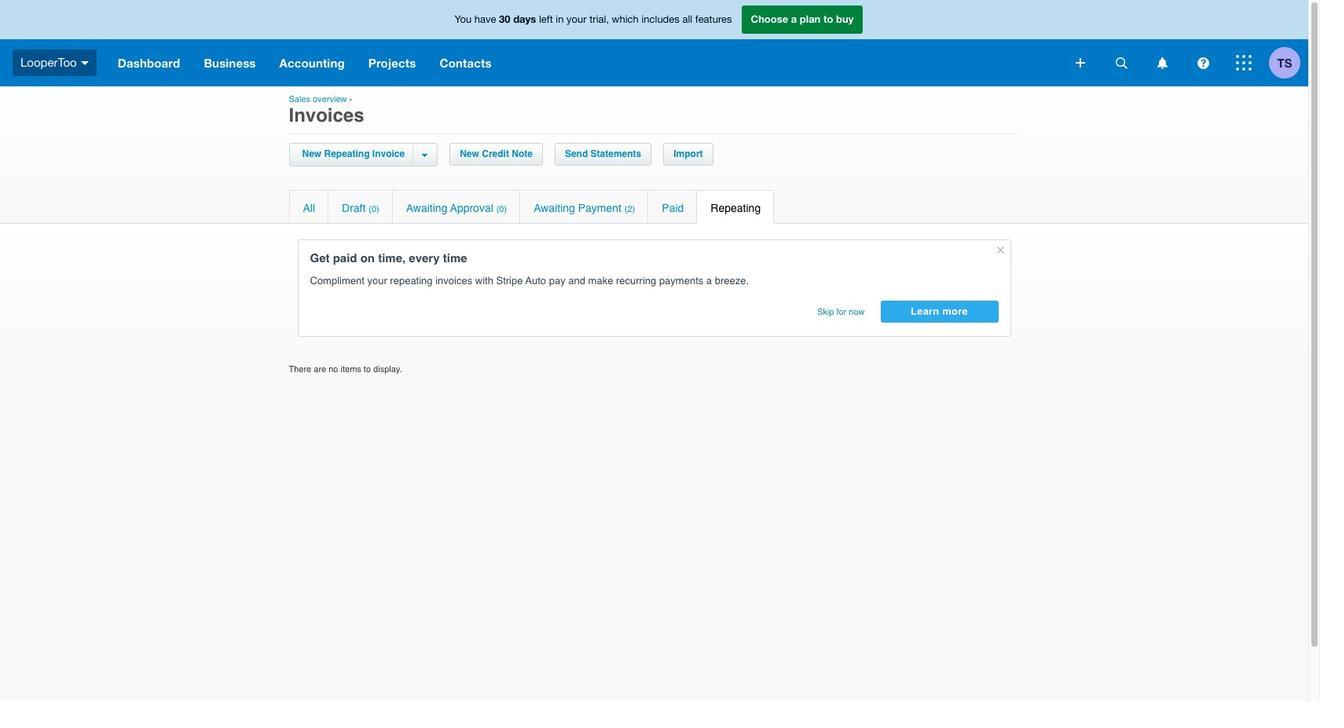Task type: locate. For each thing, give the bounding box(es) containing it.
to
[[824, 13, 834, 25], [364, 365, 371, 375]]

skip for now link
[[802, 301, 881, 325]]

choose
[[751, 13, 788, 25]]

svg image
[[1236, 55, 1252, 71], [1157, 57, 1168, 69], [1197, 57, 1209, 69], [1076, 58, 1085, 68], [81, 61, 89, 65]]

to right items
[[364, 365, 371, 375]]

2 new from the left
[[460, 149, 479, 160]]

payments
[[659, 275, 704, 287]]

ts
[[1278, 55, 1292, 70]]

display.
[[373, 365, 402, 375]]

projects button
[[357, 39, 428, 86]]

banner containing ts
[[0, 0, 1309, 86]]

30
[[499, 13, 511, 25]]

learn more
[[911, 306, 968, 318]]

(0)
[[369, 204, 379, 215], [497, 204, 507, 215]]

import link
[[664, 144, 713, 165]]

1 new from the left
[[302, 149, 322, 160]]

1 horizontal spatial (0)
[[497, 204, 507, 215]]

to left buy
[[824, 13, 834, 25]]

1 vertical spatial repeating
[[711, 202, 761, 215]]

0 vertical spatial your
[[567, 14, 587, 25]]

new down invoices
[[302, 149, 322, 160]]

›
[[349, 94, 352, 105]]

choose a plan to buy
[[751, 13, 854, 25]]

0 horizontal spatial to
[[364, 365, 371, 375]]

send
[[565, 149, 588, 160]]

you have 30 days left in your trial, which includes all features
[[455, 13, 732, 25]]

and
[[568, 275, 586, 287]]

repeating right paid on the right of the page
[[711, 202, 761, 215]]

every
[[409, 252, 440, 265]]

2 (0) from the left
[[497, 204, 507, 215]]

(0) inside draft (0)
[[369, 204, 379, 215]]

statements
[[591, 149, 642, 160]]

new credit note
[[460, 149, 533, 160]]

0 horizontal spatial your
[[367, 275, 387, 287]]

repeating
[[324, 149, 370, 160], [711, 202, 761, 215]]

new repeating invoice
[[302, 149, 405, 160]]

awaiting payment (2)
[[534, 202, 635, 215]]

skip
[[817, 307, 834, 318]]

a
[[791, 13, 797, 25], [706, 275, 712, 287]]

0 horizontal spatial awaiting
[[406, 202, 448, 215]]

1 horizontal spatial a
[[791, 13, 797, 25]]

2 awaiting from the left
[[534, 202, 575, 215]]

(0) right 'draft'
[[369, 204, 379, 215]]

your right in
[[567, 14, 587, 25]]

send statements
[[565, 149, 642, 160]]

invoices
[[289, 105, 364, 127]]

1 vertical spatial your
[[367, 275, 387, 287]]

(2)
[[625, 204, 635, 215]]

loopertoo
[[20, 56, 77, 69]]

1 awaiting from the left
[[406, 202, 448, 215]]

accounting
[[279, 56, 345, 70]]

new repeating invoice link
[[298, 144, 413, 165]]

ts button
[[1269, 39, 1309, 86]]

business button
[[192, 39, 268, 86]]

breeze.
[[715, 275, 749, 287]]

items
[[341, 365, 361, 375]]

awaiting left payment
[[534, 202, 575, 215]]

which
[[612, 14, 639, 25]]

1 (0) from the left
[[369, 204, 379, 215]]

1 horizontal spatial to
[[824, 13, 834, 25]]

1 horizontal spatial new
[[460, 149, 479, 160]]

0 horizontal spatial repeating
[[324, 149, 370, 160]]

make
[[588, 275, 613, 287]]

features
[[695, 14, 732, 25]]

a left breeze.
[[706, 275, 712, 287]]

repeating left invoice on the top left of the page
[[324, 149, 370, 160]]

repeating inside 'repeating' link
[[711, 202, 761, 215]]

awaiting
[[406, 202, 448, 215], [534, 202, 575, 215]]

1 vertical spatial to
[[364, 365, 371, 375]]

your down on
[[367, 275, 387, 287]]

new left credit on the left of the page
[[460, 149, 479, 160]]

1 horizontal spatial repeating
[[711, 202, 761, 215]]

awaiting left approval
[[406, 202, 448, 215]]

0 horizontal spatial (0)
[[369, 204, 379, 215]]

dashboard
[[118, 56, 180, 70]]

repeating inside new repeating invoice link
[[324, 149, 370, 160]]

recurring
[[616, 275, 657, 287]]

1 horizontal spatial awaiting
[[534, 202, 575, 215]]

there are no items to display.
[[289, 365, 402, 375]]

have
[[475, 14, 496, 25]]

contacts
[[440, 56, 492, 70]]

get paid on time, every time
[[310, 252, 467, 265]]

your
[[567, 14, 587, 25], [367, 275, 387, 287]]

1 vertical spatial a
[[706, 275, 712, 287]]

svg image
[[1116, 57, 1127, 69]]

new
[[302, 149, 322, 160], [460, 149, 479, 160]]

0 horizontal spatial a
[[706, 275, 712, 287]]

left
[[539, 14, 553, 25]]

sales overview › invoices
[[289, 94, 364, 127]]

0 vertical spatial repeating
[[324, 149, 370, 160]]

now
[[849, 307, 865, 318]]

banner
[[0, 0, 1309, 86]]

0 horizontal spatial new
[[302, 149, 322, 160]]

(0) right approval
[[497, 204, 507, 215]]

there
[[289, 365, 311, 375]]

a left plan
[[791, 13, 797, 25]]

credit
[[482, 149, 509, 160]]

draft
[[342, 202, 366, 215]]

1 horizontal spatial your
[[567, 14, 587, 25]]

you
[[455, 14, 472, 25]]

buy
[[836, 13, 854, 25]]



Task type: describe. For each thing, give the bounding box(es) containing it.
compliment
[[310, 275, 365, 287]]

invoices
[[436, 275, 472, 287]]

awaiting approval (0)
[[406, 202, 507, 215]]

trial,
[[590, 14, 609, 25]]

plan
[[800, 13, 821, 25]]

auto
[[526, 275, 546, 287]]

learn more link
[[881, 301, 999, 323]]

send statements link
[[556, 144, 651, 165]]

skip for now
[[817, 307, 865, 318]]

dashboard link
[[106, 39, 192, 86]]

invoice
[[372, 149, 405, 160]]

all
[[683, 14, 693, 25]]

stripe
[[496, 275, 523, 287]]

on
[[361, 252, 375, 265]]

projects
[[368, 56, 416, 70]]

sales
[[289, 94, 310, 105]]

loopertoo button
[[0, 39, 106, 86]]

pay
[[549, 275, 566, 287]]

get
[[310, 252, 330, 265]]

awaiting for awaiting approval
[[406, 202, 448, 215]]

approval
[[450, 202, 493, 215]]

note
[[512, 149, 533, 160]]

overview
[[313, 94, 347, 105]]

no
[[329, 365, 338, 375]]

compliment your repeating invoices with stripe auto pay and make recurring payments a breeze.
[[310, 275, 749, 287]]

payment
[[578, 202, 622, 215]]

time
[[443, 252, 467, 265]]

0 vertical spatial to
[[824, 13, 834, 25]]

repeating
[[390, 275, 433, 287]]

are
[[314, 365, 326, 375]]

more
[[943, 306, 968, 318]]

accounting button
[[268, 39, 357, 86]]

sales overview link
[[289, 94, 347, 105]]

learn
[[911, 306, 940, 318]]

draft (0)
[[342, 202, 379, 215]]

new for new credit note
[[460, 149, 479, 160]]

(0) inside awaiting approval (0)
[[497, 204, 507, 215]]

contacts button
[[428, 39, 504, 86]]

business
[[204, 56, 256, 70]]

svg image inside loopertoo popup button
[[81, 61, 89, 65]]

0 vertical spatial a
[[791, 13, 797, 25]]

includes
[[642, 14, 680, 25]]

your inside you have 30 days left in your trial, which includes all features
[[567, 14, 587, 25]]

paid
[[333, 252, 357, 265]]

for
[[837, 307, 847, 318]]

in
[[556, 14, 564, 25]]

paid
[[662, 202, 684, 215]]

import
[[674, 149, 703, 160]]

paid link
[[649, 191, 697, 223]]

days
[[513, 13, 536, 25]]

awaiting for awaiting payment
[[534, 202, 575, 215]]

repeating link
[[697, 191, 774, 223]]

new credit note link
[[451, 144, 542, 165]]

new for new repeating invoice
[[302, 149, 322, 160]]

with
[[475, 275, 494, 287]]

time,
[[378, 252, 406, 265]]

all
[[303, 202, 315, 215]]

all link
[[290, 191, 328, 223]]



Task type: vqa. For each thing, say whether or not it's contained in the screenshot.
Cancel
no



